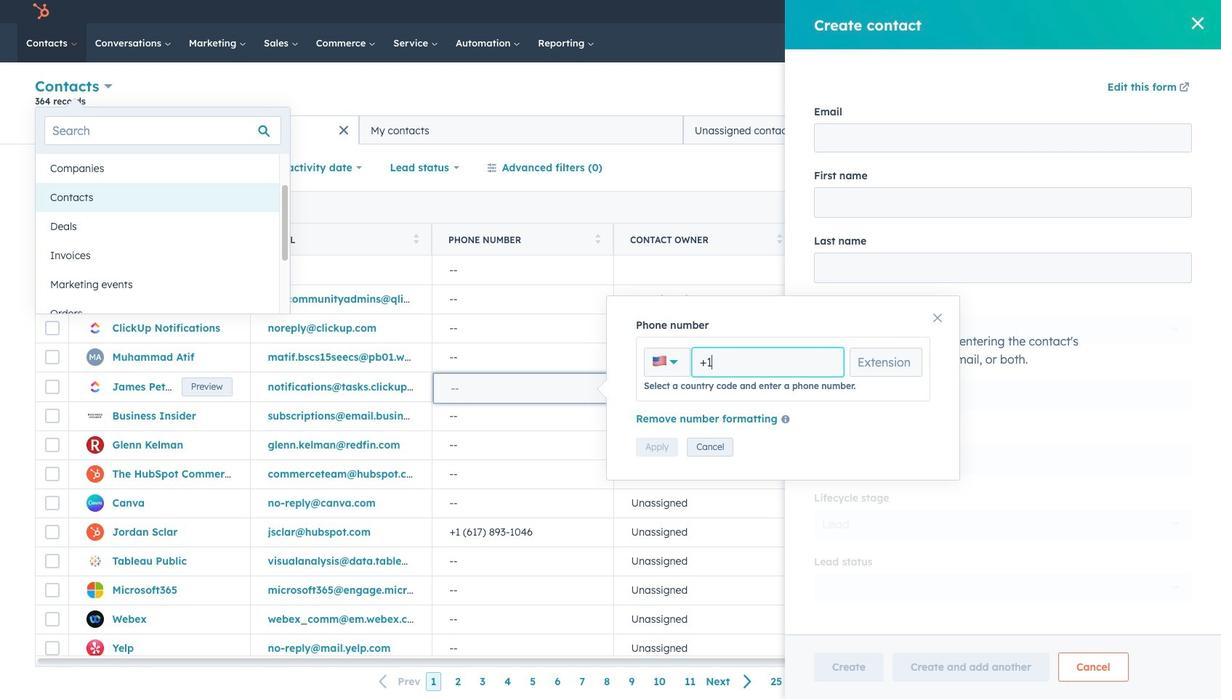 Task type: locate. For each thing, give the bounding box(es) containing it.
Search search field
[[44, 116, 281, 145]]

press to sort. image
[[413, 234, 419, 244], [595, 234, 600, 244]]

0 horizontal spatial press to sort. element
[[413, 234, 419, 246]]

column header
[[795, 224, 978, 256]]

banner
[[35, 74, 1186, 116]]

pagination navigation
[[370, 673, 761, 692]]

1 press to sort. element from the left
[[413, 234, 419, 246]]

-- text field
[[451, 380, 594, 396]]

None telephone field
[[692, 348, 844, 377]]

press to sort. element
[[413, 234, 419, 246], [595, 234, 600, 246], [777, 234, 782, 246]]

press to sort. image
[[777, 234, 782, 244]]

2 horizontal spatial press to sort. element
[[777, 234, 782, 246]]

1 horizontal spatial press to sort. image
[[595, 234, 600, 244]]

1 horizontal spatial press to sort. element
[[595, 234, 600, 246]]

list box
[[36, 154, 290, 329]]

0 horizontal spatial press to sort. image
[[413, 234, 419, 244]]

close image
[[933, 314, 942, 323]]

marketplaces image
[[943, 7, 956, 20]]

Search name, phone, email addresses, or company search field
[[39, 194, 215, 221]]

menu
[[837, 0, 1204, 23]]

3 press to sort. element from the left
[[777, 234, 782, 246]]



Task type: describe. For each thing, give the bounding box(es) containing it.
Search HubSpot search field
[[1017, 31, 1170, 55]]

2 press to sort. element from the left
[[595, 234, 600, 246]]

Extension text field
[[850, 348, 922, 377]]

2 press to sort. image from the left
[[595, 234, 600, 244]]

1 press to sort. image from the left
[[413, 234, 419, 244]]

james peterson image
[[1052, 5, 1066, 18]]



Task type: vqa. For each thing, say whether or not it's contained in the screenshot.
the 1 'button'
no



